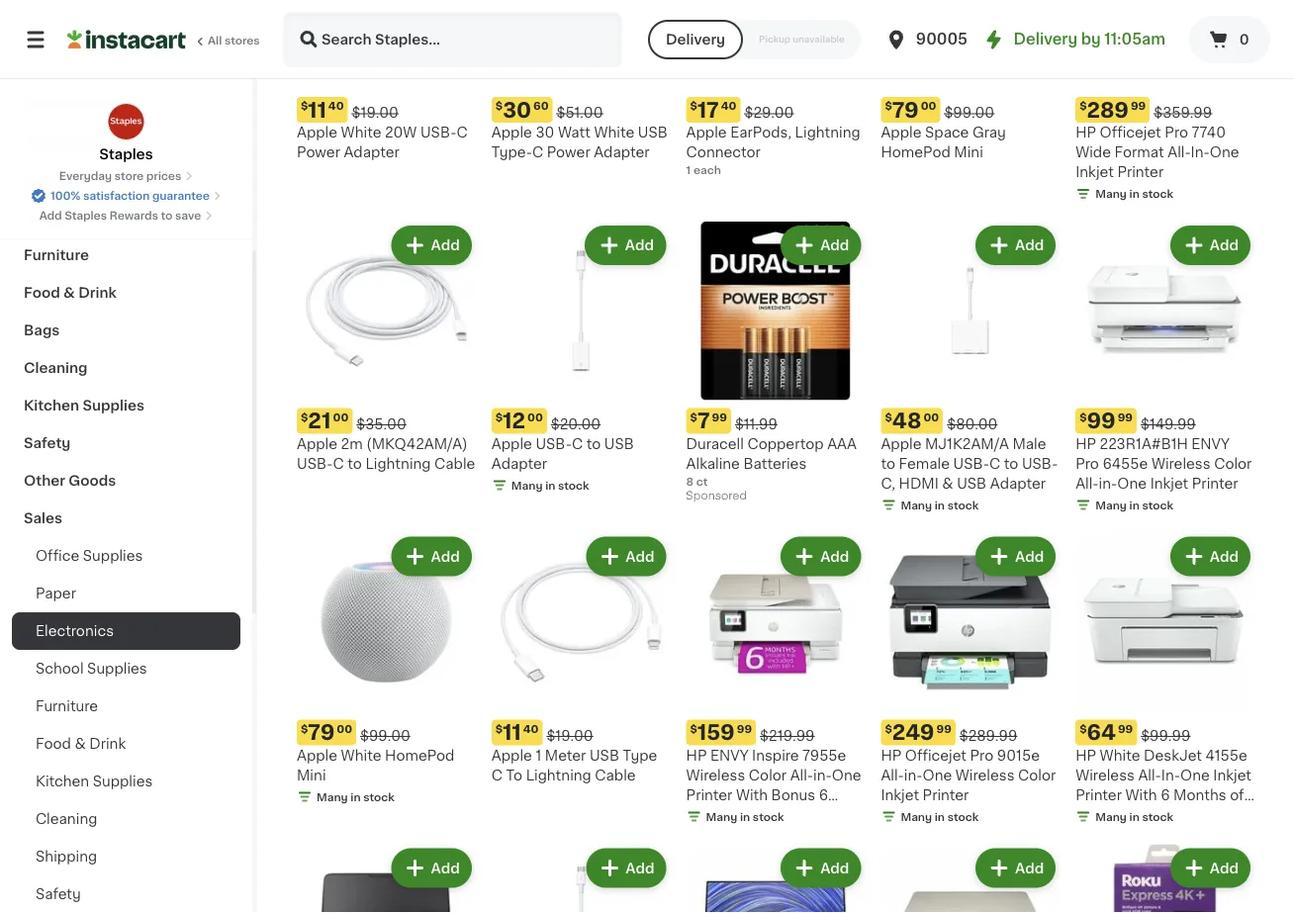 Task type: describe. For each thing, give the bounding box(es) containing it.
in- inside $ 249 99 $289.99 hp officejet pro 9015e all-in-one wireless color inkjet printer
[[904, 768, 923, 782]]

many in stock for 12
[[511, 480, 590, 491]]

4155e
[[1206, 749, 1248, 763]]

100% satisfaction guarantee button
[[31, 184, 222, 204]]

usb inside apple mj1k2am/a male to female usb-c to usb- c, hdmi & usb adapter
[[957, 477, 987, 491]]

00 inside $ 21 00 $35.00 apple 2m (mkq42am/a) usb-c to lightning cable
[[333, 412, 349, 423]]

product group containing 12
[[492, 222, 671, 497]]

$7.99 original price: $11.99 element
[[686, 408, 865, 434]]

product group containing 21
[[297, 222, 476, 474]]

product group containing 48
[[881, 222, 1060, 517]]

format
[[1115, 145, 1165, 159]]

1 cleaning link from the top
[[12, 349, 241, 387]]

$149.99
[[1141, 417, 1196, 431]]

earpods,
[[731, 126, 792, 139]]

school supplies for electronics
[[24, 136, 138, 149]]

paper link
[[12, 575, 241, 613]]

paper
[[36, 587, 76, 601]]

$17.40 original price: $29.00 element
[[686, 97, 865, 123]]

0 button
[[1190, 16, 1271, 63]]

7740
[[1192, 126, 1226, 139]]

223r1a#b1h
[[1100, 437, 1188, 451]]

all- inside 'hp officejet pro 7740 wide format all-in-one inkjet printer'
[[1168, 145, 1191, 159]]

2 shipping link from the top
[[12, 838, 241, 876]]

bags
[[24, 324, 60, 338]]

c inside apple 1 meter usb type c to lightning cable
[[492, 768, 503, 782]]

product group containing 79
[[297, 533, 476, 809]]

$219.99
[[760, 729, 815, 743]]

apple earpods, lightning connector 1 each
[[686, 126, 861, 175]]

in for 289
[[1130, 188, 1140, 199]]

all- inside $ 99 99 $149.99 hp 223r1a#b1h envy pro 6455e wireless color all-in-one inkjet printer
[[1076, 477, 1099, 491]]

wireless inside $ 99 99 $149.99 hp 223r1a#b1h envy pro 6455e wireless color all-in-one inkjet printer
[[1152, 457, 1211, 471]]

office supplies link
[[12, 537, 241, 575]]

stores
[[225, 35, 260, 46]]

staples link
[[99, 103, 153, 164]]

64
[[1087, 722, 1116, 743]]

all- inside $ 159 99 $219.99 hp envy inspire 7955e wireless color all-in-one printer with bonus 6 months instant ink with hp+ (1w2y8a)
[[790, 768, 814, 782]]

product group containing 99
[[1076, 222, 1255, 517]]

$ 17 40
[[690, 99, 737, 120]]

1 electronics link from the top
[[12, 161, 241, 199]]

months inside $ 159 99 $219.99 hp envy inspire 7955e wireless color all-in-one printer with bonus 6 months instant ink with hp+ (1w2y8a)
[[686, 808, 739, 822]]

1 inside apple 1 meter usb type c to lightning cable
[[536, 749, 542, 763]]

save
[[175, 210, 201, 221]]

c inside apple usb-c to usb adapter
[[572, 437, 583, 451]]

months inside $ 64 99 $99.99 hp white deskjet 4155e wireless all-in-one inkjet printer with 6 months of instant ink included with
[[1174, 788, 1227, 802]]

printer inside 'hp officejet pro 7740 wide format all-in-one inkjet printer'
[[1118, 165, 1164, 179]]

to for apple usb-c to usb adapter
[[587, 437, 601, 451]]

coppertop
[[748, 437, 824, 451]]

stock for 64
[[1143, 812, 1174, 822]]

$ 30 60 $51.00 apple 30 watt white usb type-c power adapter
[[492, 99, 668, 159]]

to down male
[[1004, 457, 1019, 471]]

c inside $ 11 40 $19.00 apple white 20w usb-c power adapter
[[457, 125, 468, 139]]

stock for 48
[[948, 500, 979, 511]]

$ for 289
[[1080, 100, 1087, 111]]

prices
[[146, 171, 181, 182]]

type-
[[492, 145, 533, 159]]

usb- inside $ 21 00 $35.00 apple 2m (mkq42am/a) usb-c to lightning cable
[[297, 457, 333, 471]]

$359.99
[[1154, 106, 1213, 120]]

many for 249
[[901, 811, 932, 822]]

1 vertical spatial food & drink
[[36, 737, 126, 751]]

in for 12
[[545, 480, 556, 491]]

space
[[925, 125, 969, 139]]

apple usb-c to usb adapter
[[492, 437, 634, 471]]

guarantee
[[152, 191, 210, 201]]

90005 button
[[885, 12, 1003, 67]]

$ 79 00 $99.00 apple white homepod mini
[[297, 722, 455, 782]]

many for 48
[[901, 500, 932, 511]]

40 inside $ 11 40 $19.00 apple white 20w usb-c power adapter
[[328, 100, 344, 111]]

99 for hp envy inspire 7955e wireless color all-in-one printer with bonus 6 months instant ink with hp+ (1w2y8a)
[[737, 723, 752, 734]]

lightning inside $ 21 00 $35.00 apple 2m (mkq42am/a) usb-c to lightning cable
[[366, 457, 431, 471]]

$ for 12
[[496, 412, 503, 423]]

mini inside $ 79 00 $99.00 apple white homepod mini
[[297, 768, 326, 782]]

hp for 249
[[881, 749, 902, 763]]

c inside $ 30 60 $51.00 apple 30 watt white usb type-c power adapter
[[533, 145, 544, 159]]

11:05am
[[1105, 32, 1166, 47]]

$19.00 inside $ 11 40 $19.00 apple white 20w usb-c power adapter
[[352, 106, 399, 120]]

1 vertical spatial staples
[[65, 210, 107, 221]]

in- inside $ 64 99 $99.99 hp white deskjet 4155e wireless all-in-one inkjet printer with 6 months of instant ink included with
[[1162, 768, 1181, 782]]

apple inside $ 21 00 $35.00 apple 2m (mkq42am/a) usb-c to lightning cable
[[297, 437, 338, 451]]

add staples rewards to save
[[39, 210, 201, 221]]

other goods
[[24, 474, 116, 488]]

(1w2y8a)
[[719, 828, 786, 842]]

connector
[[686, 145, 761, 159]]

usb- down mj1k2am/a
[[954, 457, 990, 471]]

in for 48
[[935, 500, 945, 511]]

6 inside $ 64 99 $99.99 hp white deskjet 4155e wireless all-in-one inkjet printer with 6 months of instant ink included with
[[1161, 788, 1170, 802]]

$ 48 00
[[885, 411, 939, 432]]

2 food & drink link from the top
[[12, 725, 241, 763]]

color inside $ 249 99 $289.99 hp officejet pro 9015e all-in-one wireless color inkjet printer
[[1019, 768, 1056, 782]]

shipping for first shipping link
[[24, 211, 87, 225]]

$11.99
[[735, 417, 778, 431]]

aaa
[[828, 437, 857, 451]]

batteries
[[744, 457, 807, 471]]

homepod inside $ 79 00 $99.00 apple space gray homepod mini
[[881, 145, 951, 159]]

9015e
[[997, 749, 1040, 763]]

stock for 289
[[1143, 188, 1174, 199]]

apple 1 meter usb type c to lightning cable
[[492, 749, 658, 782]]

adapter inside $ 11 40 $19.00 apple white 20w usb-c power adapter
[[344, 145, 400, 159]]

1 vertical spatial $19.00
[[547, 729, 593, 743]]

with down of on the bottom right of page
[[1216, 808, 1248, 822]]

all- inside $ 249 99 $289.99 hp officejet pro 9015e all-in-one wireless color inkjet printer
[[881, 768, 904, 782]]

$ for apple white homepod mini
[[301, 723, 308, 734]]

satisfaction
[[83, 191, 150, 201]]

c,
[[881, 477, 896, 491]]

alkaline
[[686, 457, 740, 471]]

pro inside $ 249 99 $289.99 hp officejet pro 9015e all-in-one wireless color inkjet printer
[[970, 749, 994, 763]]

0 horizontal spatial 30
[[503, 99, 532, 120]]

$159.99 original price: $219.99 element
[[686, 720, 865, 746]]

& inside apple mj1k2am/a male to female usb-c to usb- c, hdmi & usb adapter
[[943, 477, 954, 491]]

many in stock for 99
[[1096, 500, 1174, 511]]

$289.99 original price: $359.99 element
[[1076, 97, 1255, 123]]

many for 64
[[1096, 812, 1127, 822]]

2 furniture link from the top
[[12, 688, 241, 725]]

$ inside $ 79 00 $99.00 apple space gray homepod mini
[[885, 100, 892, 111]]

to for add staples rewards to save
[[161, 210, 173, 221]]

1 vertical spatial 30
[[536, 125, 555, 139]]

meter
[[545, 749, 586, 763]]

of
[[1230, 788, 1245, 802]]

$11.40 original price: $19.00 element for apple white 20w usb-c power adapter
[[297, 97, 476, 123]]

all stores link
[[67, 12, 261, 67]]

school for furniture
[[36, 662, 84, 676]]

in- inside 'hp officejet pro 7740 wide format all-in-one inkjet printer'
[[1191, 145, 1210, 159]]

0 vertical spatial food & drink
[[24, 286, 117, 300]]

249
[[892, 722, 935, 743]]

$20.00
[[551, 417, 601, 431]]

1 vertical spatial furniture
[[36, 700, 98, 714]]

48
[[892, 411, 922, 432]]

99 for 289
[[1131, 100, 1146, 111]]

1 vertical spatial drink
[[89, 737, 126, 751]]

7
[[698, 411, 710, 432]]

everyday store prices link
[[59, 168, 193, 184]]

inkjet inside $ 249 99 $289.99 hp officejet pro 9015e all-in-one wireless color inkjet printer
[[881, 788, 920, 802]]

apple inside apple usb-c to usb adapter
[[492, 437, 532, 451]]

officejet inside $ 249 99 $289.99 hp officejet pro 9015e all-in-one wireless color inkjet printer
[[905, 749, 967, 763]]

pro inside $ 99 99 $149.99 hp 223r1a#b1h envy pro 6455e wireless color all-in-one inkjet printer
[[1076, 457, 1099, 471]]

homepod inside $ 79 00 $99.00 apple white homepod mini
[[385, 749, 455, 763]]

0 vertical spatial electronics
[[24, 173, 105, 187]]

99 for hp officejet pro 9015e all-in-one wireless color inkjet printer
[[937, 723, 952, 734]]

kitchen for second the kitchen supplies link from the bottom of the page
[[24, 399, 79, 413]]

1 furniture link from the top
[[12, 237, 241, 274]]

0
[[1240, 33, 1250, 47]]

$289.99
[[960, 729, 1018, 743]]

staples logo image
[[107, 103, 145, 141]]

with down the 7955e
[[819, 808, 850, 822]]

bags link
[[12, 312, 241, 349]]

1 inside apple earpods, lightning connector 1 each
[[686, 165, 691, 175]]

power inside $ 30 60 $51.00 apple 30 watt white usb type-c power adapter
[[547, 145, 591, 159]]

office
[[36, 549, 79, 563]]

inkjet inside $ 64 99 $99.99 hp white deskjet 4155e wireless all-in-one inkjet printer with 6 months of instant ink included with
[[1214, 768, 1252, 782]]

usb inside apple 1 meter usb type c to lightning cable
[[590, 749, 620, 763]]

add staples rewards to save link
[[39, 208, 213, 224]]

$48.00 original price: $80.00 element
[[881, 408, 1060, 434]]

00 inside $ 79 00 $99.00 apple space gray homepod mini
[[921, 100, 937, 111]]

c inside $ 21 00 $35.00 apple 2m (mkq42am/a) usb-c to lightning cable
[[333, 457, 344, 471]]

00 for 48
[[924, 412, 939, 423]]

stock for 79
[[363, 792, 395, 803]]

2 vertical spatial &
[[75, 737, 86, 751]]

shipping for 2nd shipping link from the top of the page
[[36, 850, 97, 864]]

printer inside $ 249 99 $289.99 hp officejet pro 9015e all-in-one wireless color inkjet printer
[[923, 788, 969, 802]]

printer inside $ 64 99 $99.99 hp white deskjet 4155e wireless all-in-one inkjet printer with 6 months of instant ink included with
[[1076, 788, 1122, 802]]

delivery button
[[648, 20, 743, 59]]

$51.00
[[557, 106, 603, 120]]

in- inside $ 99 99 $149.99 hp 223r1a#b1h envy pro 6455e wireless color all-in-one inkjet printer
[[1099, 477, 1118, 491]]

apple inside $ 11 40 $19.00 apple white 20w usb-c power adapter
[[297, 125, 338, 139]]

hp inside 'hp officejet pro 7740 wide format all-in-one inkjet printer'
[[1076, 126, 1097, 139]]

instant for 159
[[743, 808, 791, 822]]

food for second food & drink link from the bottom
[[24, 286, 60, 300]]

1 safety link from the top
[[12, 425, 241, 462]]

power inside $ 11 40 $19.00 apple white 20w usb-c power adapter
[[297, 145, 340, 159]]

289
[[1087, 99, 1129, 120]]

usb inside $ 30 60 $51.00 apple 30 watt white usb type-c power adapter
[[638, 125, 668, 139]]

school supplies for furniture
[[36, 662, 147, 676]]

school supplies link for furniture
[[12, 650, 241, 688]]

usb- down male
[[1022, 457, 1058, 471]]

in for 99
[[1130, 500, 1140, 511]]

100%
[[51, 191, 81, 201]]

7955e
[[803, 749, 847, 763]]

$ inside $ 30 60 $51.00 apple 30 watt white usb type-c power adapter
[[496, 100, 503, 111]]

0 vertical spatial kitchen supplies
[[24, 399, 144, 413]]

1 kitchen supplies link from the top
[[12, 387, 241, 425]]

$99.99 original price: $149.99 element
[[1076, 408, 1255, 434]]

$ for 7
[[690, 412, 698, 423]]

21
[[308, 411, 331, 432]]

male
[[1013, 437, 1047, 451]]

many for 289
[[1096, 188, 1127, 199]]

instant for 64
[[1076, 808, 1124, 822]]

60
[[534, 100, 549, 111]]

2m
[[341, 437, 363, 451]]

wireless inside $ 159 99 $219.99 hp envy inspire 7955e wireless color all-in-one printer with bonus 6 months instant ink with hp+ (1w2y8a)
[[686, 768, 746, 782]]

apple inside $ 79 00 $99.00 apple space gray homepod mini
[[881, 125, 922, 139]]

envy inside $ 99 99 $149.99 hp 223r1a#b1h envy pro 6455e wireless color all-in-one inkjet printer
[[1192, 437, 1230, 451]]

adapter inside $ 30 60 $51.00 apple 30 watt white usb type-c power adapter
[[594, 145, 650, 159]]

to
[[506, 768, 523, 782]]

delivery by 11:05am
[[1014, 32, 1166, 47]]

inkjet inside $ 99 99 $149.99 hp 223r1a#b1h envy pro 6455e wireless color all-in-one inkjet printer
[[1151, 477, 1189, 491]]

stock for 99
[[1143, 500, 1174, 511]]

hp officejet pro 7740 wide format all-in-one inkjet printer
[[1076, 126, 1240, 179]]

adapter inside apple mj1k2am/a male to female usb-c to usb- c, hdmi & usb adapter
[[991, 477, 1046, 491]]

everyday
[[59, 171, 112, 182]]

hp+
[[686, 828, 716, 842]]

sales link
[[12, 500, 241, 537]]

apple mj1k2am/a male to female usb-c to usb- c, hdmi & usb adapter
[[881, 437, 1058, 491]]

many for 159
[[706, 812, 738, 822]]

11 for $ 11 40
[[503, 722, 521, 743]]

to for apple mj1k2am/a male to female usb-c to usb- c, hdmi & usb adapter
[[881, 457, 896, 471]]

female
[[899, 457, 950, 471]]

2 cleaning link from the top
[[12, 801, 241, 838]]

$ inside $ 11 40 $19.00 apple white 20w usb-c power adapter
[[301, 100, 308, 111]]

$ 159 99 $219.99 hp envy inspire 7955e wireless color all-in-one printer with bonus 6 months instant ink with hp+ (1w2y8a)
[[686, 722, 862, 842]]

one inside $ 99 99 $149.99 hp 223r1a#b1h envy pro 6455e wireless color all-in-one inkjet printer
[[1118, 477, 1147, 491]]

many in stock for 48
[[901, 500, 979, 511]]

service type group
[[648, 20, 861, 59]]

$ for 48
[[885, 412, 892, 423]]

17
[[698, 99, 719, 120]]

in for 64
[[1130, 812, 1140, 822]]

$ 289 99
[[1080, 99, 1146, 120]]

100% satisfaction guarantee
[[51, 191, 210, 201]]



Task type: locate. For each thing, give the bounding box(es) containing it.
white
[[341, 125, 382, 139], [594, 125, 635, 139], [341, 749, 382, 763], [1100, 749, 1141, 763]]

$29.00
[[745, 106, 794, 120]]

ink
[[795, 808, 815, 822], [1128, 808, 1148, 822]]

$99.99
[[1141, 729, 1191, 743]]

1 vertical spatial officejet
[[905, 749, 967, 763]]

0 vertical spatial furniture
[[24, 248, 89, 262]]

$99.00
[[945, 106, 995, 120], [360, 729, 411, 743]]

printer down $149.99
[[1192, 477, 1239, 491]]

many for 12
[[511, 480, 543, 491]]

food & drink link
[[12, 274, 241, 312], [12, 725, 241, 763]]

with
[[736, 788, 768, 802], [1126, 788, 1158, 802], [819, 808, 850, 822], [1216, 808, 1248, 822]]

$ 12 00
[[496, 411, 543, 432]]

product group containing 64
[[1076, 533, 1255, 829]]

0 vertical spatial $99.00
[[945, 106, 995, 120]]

apple inside apple 1 meter usb type c to lightning cable
[[492, 749, 532, 763]]

goods
[[69, 474, 116, 488]]

hp down 159
[[686, 749, 707, 763]]

0 horizontal spatial cable
[[435, 457, 475, 471]]

hp inside $ 99 99 $149.99 hp 223r1a#b1h envy pro 6455e wireless color all-in-one inkjet printer
[[1076, 437, 1097, 451]]

apple inside $ 30 60 $51.00 apple 30 watt white usb type-c power adapter
[[492, 125, 532, 139]]

2 vertical spatial lightning
[[526, 768, 592, 782]]

0 vertical spatial lightning
[[795, 126, 861, 139]]

$ for hp 223r1a#b1h envy pro 6455e wireless color all-in-one inkjet printer
[[1080, 412, 1087, 423]]

staples
[[99, 147, 153, 161], [65, 210, 107, 221]]

0 vertical spatial in-
[[1191, 145, 1210, 159]]

99 for 7
[[712, 412, 727, 423]]

apple inside apple earpods, lightning connector 1 each
[[686, 126, 727, 139]]

79 for $ 79 00 $99.00 apple white homepod mini
[[308, 722, 335, 743]]

cable inside apple 1 meter usb type c to lightning cable
[[595, 768, 636, 782]]

white for 79
[[341, 749, 382, 763]]

$ for 11
[[496, 723, 503, 734]]

all- inside $ 64 99 $99.99 hp white deskjet 4155e wireless all-in-one inkjet printer with 6 months of instant ink included with
[[1139, 768, 1162, 782]]

2 vertical spatial pro
[[970, 749, 994, 763]]

1 vertical spatial kitchen supplies link
[[12, 763, 241, 801]]

c inside apple mj1k2am/a male to female usb-c to usb- c, hdmi & usb adapter
[[990, 457, 1001, 471]]

1 vertical spatial kitchen supplies
[[36, 775, 153, 789]]

1 horizontal spatial in-
[[904, 768, 923, 782]]

2 electronics link from the top
[[12, 613, 241, 650]]

1 vertical spatial mini
[[297, 768, 326, 782]]

0 vertical spatial staples
[[99, 147, 153, 161]]

usb- right "20w"
[[421, 125, 457, 139]]

mini
[[954, 145, 984, 159], [297, 768, 326, 782]]

inkjet up of on the bottom right of page
[[1214, 768, 1252, 782]]

in-
[[1191, 145, 1210, 159], [1162, 768, 1181, 782]]

in- down the 7955e
[[814, 768, 832, 782]]

0 vertical spatial drink
[[78, 286, 117, 300]]

instant inside $ 64 99 $99.99 hp white deskjet 4155e wireless all-in-one inkjet printer with 6 months of instant ink included with
[[1076, 808, 1124, 822]]

2 power from the left
[[547, 145, 591, 159]]

store
[[115, 171, 144, 182]]

$ for 17
[[690, 100, 698, 111]]

product group containing 7
[[686, 222, 865, 507]]

0 horizontal spatial pro
[[970, 749, 994, 763]]

other
[[24, 474, 65, 488]]

mj1k2am/a
[[925, 437, 1009, 451]]

many in stock for 289
[[1096, 188, 1174, 199]]

printer down format
[[1118, 165, 1164, 179]]

instant up (1w2y8a)
[[743, 808, 791, 822]]

1 vertical spatial &
[[943, 477, 954, 491]]

0 horizontal spatial in-
[[1162, 768, 1181, 782]]

lightning inside apple 1 meter usb type c to lightning cable
[[526, 768, 592, 782]]

8
[[686, 476, 694, 487]]

40
[[328, 100, 344, 111], [721, 100, 737, 111], [523, 723, 539, 734]]

color inside $ 159 99 $219.99 hp envy inspire 7955e wireless color all-in-one printer with bonus 6 months instant ink with hp+ (1w2y8a)
[[749, 768, 787, 782]]

6 inside $ 159 99 $219.99 hp envy inspire 7955e wireless color all-in-one printer with bonus 6 months instant ink with hp+ (1w2y8a)
[[819, 788, 828, 802]]

school supplies up everyday
[[24, 136, 138, 149]]

0 vertical spatial 11
[[308, 99, 326, 120]]

hp right male
[[1076, 437, 1097, 451]]

c
[[457, 125, 468, 139], [533, 145, 544, 159], [572, 437, 583, 451], [333, 457, 344, 471], [990, 457, 1001, 471], [492, 768, 503, 782]]

in- inside $ 159 99 $219.99 hp envy inspire 7955e wireless color all-in-one printer with bonus 6 months instant ink with hp+ (1w2y8a)
[[814, 768, 832, 782]]

1 horizontal spatial envy
[[1192, 437, 1230, 451]]

00 for 12
[[528, 412, 543, 423]]

in- down deskjet at bottom right
[[1162, 768, 1181, 782]]

None search field
[[283, 12, 623, 67]]

school down paper
[[36, 662, 84, 676]]

40 for 17
[[721, 100, 737, 111]]

$ inside $ 289 99
[[1080, 100, 1087, 111]]

1 horizontal spatial cable
[[595, 768, 636, 782]]

1 instant from the left
[[743, 808, 791, 822]]

in down format
[[1130, 188, 1140, 199]]

delivery left by
[[1014, 32, 1078, 47]]

in down apple usb-c to usb adapter
[[545, 480, 556, 491]]

1 vertical spatial in-
[[1162, 768, 1181, 782]]

in-
[[1099, 477, 1118, 491], [904, 768, 923, 782], [814, 768, 832, 782]]

many left included
[[1096, 812, 1127, 822]]

color down $99.99 original price: $149.99 element
[[1215, 457, 1252, 471]]

ink for 159
[[795, 808, 815, 822]]

40 for 11
[[523, 723, 539, 734]]

1 ink from the left
[[795, 808, 815, 822]]

sponsored badge image
[[686, 491, 746, 502]]

0 vertical spatial school
[[24, 136, 73, 149]]

stock
[[1143, 188, 1174, 199], [558, 480, 590, 491], [948, 500, 979, 511], [1143, 500, 1174, 511], [363, 792, 395, 803], [948, 811, 979, 822], [753, 812, 784, 822], [1143, 812, 1174, 822]]

to down $12.00 original price: $20.00 element
[[587, 437, 601, 451]]

$30.60 original price: $51.00 element
[[492, 97, 671, 123]]

all
[[208, 35, 222, 46]]

ink down bonus
[[795, 808, 815, 822]]

in
[[1130, 188, 1140, 199], [545, 480, 556, 491], [935, 500, 945, 511], [1130, 500, 1140, 511], [351, 792, 361, 803], [935, 811, 945, 822], [740, 812, 750, 822], [1130, 812, 1140, 822]]

cleaning for 1st cleaning link
[[24, 361, 88, 375]]

0 vertical spatial kitchen supplies link
[[12, 387, 241, 425]]

$ for hp white deskjet 4155e wireless all-in-one inkjet printer with 6 months of instant ink included with
[[1080, 723, 1087, 734]]

printer
[[24, 98, 72, 112], [1118, 165, 1164, 179], [1192, 477, 1239, 491], [923, 788, 969, 802], [686, 788, 733, 802], [1076, 788, 1122, 802]]

school supplies link for electronics
[[12, 124, 241, 161]]

shipping
[[24, 211, 87, 225], [36, 850, 97, 864]]

6 right bonus
[[819, 788, 828, 802]]

$12.00 original price: $20.00 element
[[492, 408, 671, 434]]

cleaning
[[24, 361, 88, 375], [36, 813, 97, 826]]

in- down 7740
[[1191, 145, 1210, 159]]

electronics up 100%
[[24, 173, 105, 187]]

many up hp+ in the bottom of the page
[[706, 812, 738, 822]]

pro down $359.99
[[1165, 126, 1189, 139]]

2 horizontal spatial 40
[[721, 100, 737, 111]]

0 vertical spatial cable
[[435, 457, 475, 471]]

lightning down the meter
[[526, 768, 592, 782]]

stock down $ 79 00 $99.00 apple white homepod mini
[[363, 792, 395, 803]]

usb- down "$20.00"
[[536, 437, 572, 451]]

0 vertical spatial furniture link
[[12, 237, 241, 274]]

lightning down $17.40 original price: $29.00 element
[[795, 126, 861, 139]]

color
[[1215, 457, 1252, 471], [1019, 768, 1056, 782], [749, 768, 787, 782]]

ink for 64
[[1128, 808, 1148, 822]]

ink inside $ 159 99 $219.99 hp envy inspire 7955e wireless color all-in-one printer with bonus 6 months instant ink with hp+ (1w2y8a)
[[795, 808, 815, 822]]

stock down apple mj1k2am/a male to female usb-c to usb- c, hdmi & usb adapter
[[948, 500, 979, 511]]

1 vertical spatial electronics
[[36, 625, 114, 638]]

$ inside $ 79 00 $99.00 apple white homepod mini
[[301, 723, 308, 734]]

0 vertical spatial school supplies
[[24, 136, 138, 149]]

inkjet inside 'hp officejet pro 7740 wide format all-in-one inkjet printer'
[[1076, 165, 1114, 179]]

homepod
[[881, 145, 951, 159], [385, 749, 455, 763]]

many in stock down deskjet at bottom right
[[1096, 812, 1174, 822]]

food for second food & drink link from the top
[[36, 737, 71, 751]]

2 instant from the left
[[1076, 808, 1124, 822]]

1 vertical spatial school supplies link
[[12, 650, 241, 688]]

$79.00 original price: $99.00 element for apple white homepod mini
[[297, 720, 476, 746]]

c down "$20.00"
[[572, 437, 583, 451]]

$ 7 99
[[690, 411, 727, 432]]

staples down 100%
[[65, 210, 107, 221]]

0 horizontal spatial 6
[[819, 788, 828, 802]]

2 school supplies link from the top
[[12, 650, 241, 688]]

inspire
[[752, 749, 799, 763]]

many for 79
[[317, 792, 348, 803]]

1 vertical spatial cleaning link
[[12, 801, 241, 838]]

hp down '249'
[[881, 749, 902, 763]]

0 vertical spatial $19.00
[[352, 106, 399, 120]]

in down $ 79 00 $99.00 apple white homepod mini
[[351, 792, 361, 803]]

electronics
[[24, 173, 105, 187], [36, 625, 114, 638]]

product group containing 249
[[881, 533, 1060, 829]]

1 horizontal spatial 1
[[686, 165, 691, 175]]

usb inside apple usb-c to usb adapter
[[605, 437, 634, 451]]

40 inside $ 17 40
[[721, 100, 737, 111]]

many down wide
[[1096, 188, 1127, 199]]

deskjet
[[1144, 749, 1202, 763]]

many down $ 79 00 $99.00 apple white homepod mini
[[317, 792, 348, 803]]

product group
[[297, 222, 476, 474], [492, 222, 671, 497], [686, 222, 865, 507], [881, 222, 1060, 517], [1076, 222, 1255, 517], [297, 533, 476, 809], [492, 533, 671, 785], [686, 533, 865, 842], [881, 533, 1060, 829], [1076, 533, 1255, 829], [297, 845, 476, 914], [492, 845, 671, 914], [686, 845, 865, 914], [881, 845, 1060, 914], [1076, 845, 1255, 914]]

$249.99 original price: $289.99 element
[[881, 720, 1060, 746]]

79 for $ 79 00 $99.00 apple space gray homepod mini
[[892, 99, 919, 120]]

envy
[[1192, 437, 1230, 451], [711, 749, 749, 763]]

cable inside $ 21 00 $35.00 apple 2m (mkq42am/a) usb-c to lightning cable
[[435, 457, 475, 471]]

0 vertical spatial months
[[1174, 788, 1227, 802]]

0 vertical spatial shipping
[[24, 211, 87, 225]]

1 power from the left
[[297, 145, 340, 159]]

1 vertical spatial cable
[[595, 768, 636, 782]]

99 inside $ 7 99
[[712, 412, 727, 423]]

0 vertical spatial school supplies link
[[12, 124, 241, 161]]

lightning inside apple earpods, lightning connector 1 each
[[795, 126, 861, 139]]

$99.00 for $ 79 00 $99.00 apple white homepod mini
[[360, 729, 411, 743]]

safety for first 'safety' 'link' from the top
[[24, 436, 71, 450]]

sales
[[24, 512, 62, 526]]

printer left staples logo
[[24, 98, 72, 112]]

0 vertical spatial safety link
[[12, 425, 241, 462]]

many in stock down 6455e
[[1096, 500, 1174, 511]]

1 vertical spatial safety link
[[12, 876, 241, 914]]

11 for $ 11 40 $19.00 apple white 20w usb-c power adapter
[[308, 99, 326, 120]]

2 kitchen supplies link from the top
[[12, 763, 241, 801]]

in down hdmi
[[935, 500, 945, 511]]

0 horizontal spatial envy
[[711, 749, 749, 763]]

0 horizontal spatial ink
[[795, 808, 815, 822]]

stock down deskjet at bottom right
[[1143, 812, 1174, 822]]

shipping link
[[12, 199, 241, 237], [12, 838, 241, 876]]

$ inside $ 64 99 $99.99 hp white deskjet 4155e wireless all-in-one inkjet printer with 6 months of instant ink included with
[[1080, 723, 1087, 734]]

in- down '249'
[[904, 768, 923, 782]]

1 horizontal spatial pro
[[1076, 457, 1099, 471]]

power
[[297, 145, 340, 159], [547, 145, 591, 159]]

$99.00 inside $ 79 00 $99.00 apple space gray homepod mini
[[945, 106, 995, 120]]

0 horizontal spatial $99.00
[[360, 729, 411, 743]]

1 vertical spatial envy
[[711, 749, 749, 763]]

1 vertical spatial cleaning
[[36, 813, 97, 826]]

apple inside $ 79 00 $99.00 apple white homepod mini
[[297, 749, 338, 763]]

$ 21 00 $35.00 apple 2m (mkq42am/a) usb-c to lightning cable
[[297, 411, 475, 471]]

product group containing 11
[[492, 533, 671, 785]]

cleaning for 1st cleaning link from the bottom
[[36, 813, 97, 826]]

1 vertical spatial 11
[[503, 722, 521, 743]]

0 vertical spatial kitchen
[[24, 399, 79, 413]]

many in stock up (1w2y8a)
[[706, 812, 784, 822]]

in down $ 249 99 $289.99 hp officejet pro 9015e all-in-one wireless color inkjet printer
[[935, 811, 945, 822]]

delivery by 11:05am link
[[982, 28, 1166, 51]]

to down "2m"
[[348, 457, 362, 471]]

in for 249
[[935, 811, 945, 822]]

$ inside $ 249 99 $289.99 hp officejet pro 9015e all-in-one wireless color inkjet printer
[[885, 723, 892, 734]]

0 vertical spatial $11.40 original price: $19.00 element
[[297, 97, 476, 123]]

inkjet down '249'
[[881, 788, 920, 802]]

one inside $ 64 99 $99.99 hp white deskjet 4155e wireless all-in-one inkjet printer with 6 months of instant ink included with
[[1181, 768, 1210, 782]]

in for 159
[[740, 812, 750, 822]]

lightning down (mkq42am/a)
[[366, 457, 431, 471]]

0 horizontal spatial 40
[[328, 100, 344, 111]]

printer up hp+ in the bottom of the page
[[686, 788, 733, 802]]

cable down type
[[595, 768, 636, 782]]

$79.00 original price: $99.00 element
[[881, 97, 1060, 123], [297, 720, 476, 746]]

99 inside $ 159 99 $219.99 hp envy inspire 7955e wireless color all-in-one printer with bonus 6 months instant ink with hp+ (1w2y8a)
[[737, 723, 752, 734]]

in left included
[[1130, 812, 1140, 822]]

stock for 12
[[558, 480, 590, 491]]

to inside apple usb-c to usb adapter
[[587, 437, 601, 451]]

one down the 7955e
[[832, 768, 862, 782]]

$ 64 99 $99.99 hp white deskjet 4155e wireless all-in-one inkjet printer with 6 months of instant ink included with
[[1076, 722, 1252, 822]]

1 horizontal spatial instant
[[1076, 808, 1124, 822]]

1 vertical spatial months
[[686, 808, 739, 822]]

envy down $149.99
[[1192, 437, 1230, 451]]

0 vertical spatial 1
[[686, 165, 691, 175]]

hp inside $ 159 99 $219.99 hp envy inspire 7955e wireless color all-in-one printer with bonus 6 months instant ink with hp+ (1w2y8a)
[[686, 749, 707, 763]]

1
[[686, 165, 691, 175], [536, 749, 542, 763]]

99 for hp 223r1a#b1h envy pro 6455e wireless color all-in-one inkjet printer
[[1118, 412, 1133, 423]]

$11.40 original price: $19.00 element up the meter
[[492, 720, 671, 746]]

white inside $ 64 99 $99.99 hp white deskjet 4155e wireless all-in-one inkjet printer with 6 months of instant ink included with
[[1100, 749, 1141, 763]]

inkjet down wide
[[1076, 165, 1114, 179]]

$11.40 original price: $19.00 element up "20w"
[[297, 97, 476, 123]]

hp for 159
[[686, 749, 707, 763]]

each
[[694, 165, 721, 175]]

staples up everyday store prices link
[[99, 147, 153, 161]]

add
[[39, 210, 62, 221], [431, 238, 460, 252], [626, 238, 655, 252], [821, 238, 850, 252], [1015, 238, 1044, 252], [1210, 238, 1239, 252], [431, 550, 460, 564], [626, 550, 655, 564], [821, 550, 850, 564], [1015, 550, 1044, 564], [1210, 550, 1239, 564], [431, 861, 460, 875], [626, 861, 655, 875], [821, 861, 850, 875], [1015, 861, 1044, 875], [1210, 861, 1239, 875]]

months up hp+ in the bottom of the page
[[686, 808, 739, 822]]

one down '249'
[[923, 768, 952, 782]]

color down inspire
[[749, 768, 787, 782]]

to
[[161, 210, 173, 221], [587, 437, 601, 451], [348, 457, 362, 471], [881, 457, 896, 471], [1004, 457, 1019, 471]]

watt
[[558, 125, 591, 139]]

1 vertical spatial shipping
[[36, 850, 97, 864]]

with up included
[[1126, 788, 1158, 802]]

1 vertical spatial school
[[36, 662, 84, 676]]

delivery inside button
[[666, 33, 726, 47]]

6
[[819, 788, 828, 802], [1161, 788, 1170, 802]]

many in stock down $ 249 99 $289.99 hp officejet pro 9015e all-in-one wireless color inkjet printer
[[901, 811, 979, 822]]

1 horizontal spatial 40
[[523, 723, 539, 734]]

color inside $ 99 99 $149.99 hp 223r1a#b1h envy pro 6455e wireless color all-in-one inkjet printer
[[1215, 457, 1252, 471]]

mini inside $ 79 00 $99.00 apple space gray homepod mini
[[954, 145, 984, 159]]

school supplies
[[24, 136, 138, 149], [36, 662, 147, 676]]

bonus
[[772, 788, 816, 802]]

1 vertical spatial safety
[[36, 888, 81, 902]]

apple inside apple mj1k2am/a male to female usb-c to usb- c, hdmi & usb adapter
[[881, 437, 922, 451]]

by
[[1081, 32, 1101, 47]]

white for 64
[[1100, 749, 1141, 763]]

delivery for delivery
[[666, 33, 726, 47]]

inkjet down 223r1a#b1h
[[1151, 477, 1189, 491]]

many in stock for 249
[[901, 811, 979, 822]]

ink inside $ 64 99 $99.99 hp white deskjet 4155e wireless all-in-one inkjet printer with 6 months of instant ink included with
[[1128, 808, 1148, 822]]

wireless inside $ 64 99 $99.99 hp white deskjet 4155e wireless all-in-one inkjet printer with 6 months of instant ink included with
[[1076, 768, 1135, 782]]

00 inside the $ 48 00
[[924, 412, 939, 423]]

0 horizontal spatial in-
[[814, 768, 832, 782]]

officejet up format
[[1100, 126, 1162, 139]]

stock down $ 249 99 $289.99 hp officejet pro 9015e all-in-one wireless color inkjet printer
[[948, 811, 979, 822]]

hp down 64
[[1076, 749, 1097, 763]]

c down 60
[[533, 145, 544, 159]]

1 horizontal spatial $19.00
[[547, 729, 593, 743]]

apple
[[297, 125, 338, 139], [492, 125, 532, 139], [881, 125, 922, 139], [686, 126, 727, 139], [297, 437, 338, 451], [492, 437, 532, 451], [881, 437, 922, 451], [297, 749, 338, 763], [492, 749, 532, 763]]

c down "2m"
[[333, 457, 344, 471]]

20w
[[385, 125, 417, 139]]

159
[[698, 722, 735, 743]]

many down 6455e
[[1096, 500, 1127, 511]]

product group containing 159
[[686, 533, 865, 842]]

1 vertical spatial electronics link
[[12, 613, 241, 650]]

hp for 64
[[1076, 749, 1097, 763]]

delivery for delivery by 11:05am
[[1014, 32, 1078, 47]]

school for electronics
[[24, 136, 73, 149]]

$ inside $ 21 00 $35.00 apple 2m (mkq42am/a) usb-c to lightning cable
[[301, 412, 308, 423]]

0 horizontal spatial delivery
[[666, 33, 726, 47]]

usb- inside apple usb-c to usb adapter
[[536, 437, 572, 451]]

$ 79 00 $99.00 apple space gray homepod mini
[[881, 99, 1006, 159]]

$ inside $ 12 00
[[496, 412, 503, 423]]

$11.40 original price: $19.00 element for apple 1 meter usb type c to lightning cable
[[492, 720, 671, 746]]

electronics down paper
[[36, 625, 114, 638]]

1 horizontal spatial 79
[[892, 99, 919, 120]]

adapter down $51.00
[[594, 145, 650, 159]]

one inside $ 159 99 $219.99 hp envy inspire 7955e wireless color all-in-one printer with bonus 6 months instant ink with hp+ (1w2y8a)
[[832, 768, 862, 782]]

stock for 249
[[948, 811, 979, 822]]

1 vertical spatial 1
[[536, 749, 542, 763]]

hp up wide
[[1076, 126, 1097, 139]]

school down printer supplies
[[24, 136, 73, 149]]

white inside $ 30 60 $51.00 apple 30 watt white usb type-c power adapter
[[594, 125, 635, 139]]

79 inside $ 79 00 $99.00 apple space gray homepod mini
[[892, 99, 919, 120]]

stock down 'hp officejet pro 7740 wide format all-in-one inkjet printer' on the right of the page
[[1143, 188, 1174, 199]]

stock up (1w2y8a)
[[753, 812, 784, 822]]

1 shipping link from the top
[[12, 199, 241, 237]]

2 horizontal spatial pro
[[1165, 126, 1189, 139]]

one down 6455e
[[1118, 477, 1147, 491]]

wireless down $149.99
[[1152, 457, 1211, 471]]

instant inside $ 159 99 $219.99 hp envy inspire 7955e wireless color all-in-one printer with bonus 6 months instant ink with hp+ (1w2y8a)
[[743, 808, 791, 822]]

cable
[[435, 457, 475, 471], [595, 768, 636, 782]]

wireless inside $ 249 99 $289.99 hp officejet pro 9015e all-in-one wireless color inkjet printer
[[956, 768, 1015, 782]]

wireless
[[1152, 457, 1211, 471], [956, 768, 1015, 782], [686, 768, 746, 782], [1076, 768, 1135, 782]]

usb- down 21
[[297, 457, 333, 471]]

$79.00 original price: $99.00 element for apple space gray homepod mini
[[881, 97, 1060, 123]]

1 horizontal spatial 11
[[503, 722, 521, 743]]

kitchen for second the kitchen supplies link from the top of the page
[[36, 775, 89, 789]]

0 horizontal spatial color
[[749, 768, 787, 782]]

gray
[[973, 125, 1006, 139]]

office supplies
[[36, 549, 143, 563]]

color down 9015e
[[1019, 768, 1056, 782]]

one inside 'hp officejet pro 7740 wide format all-in-one inkjet printer'
[[1210, 145, 1240, 159]]

instacart logo image
[[67, 28, 186, 51]]

$ for hp officejet pro 9015e all-in-one wireless color inkjet printer
[[885, 723, 892, 734]]

to inside $ 21 00 $35.00 apple 2m (mkq42am/a) usb-c to lightning cable
[[348, 457, 362, 471]]

0 horizontal spatial $19.00
[[352, 106, 399, 120]]

0 horizontal spatial mini
[[297, 768, 326, 782]]

to up c,
[[881, 457, 896, 471]]

printer down 64
[[1076, 788, 1122, 802]]

with up (1w2y8a)
[[736, 788, 768, 802]]

white for 11
[[341, 125, 382, 139]]

99 for hp white deskjet 4155e wireless all-in-one inkjet printer with 6 months of instant ink included with
[[1118, 723, 1134, 734]]

1 horizontal spatial $99.00
[[945, 106, 995, 120]]

in up (1w2y8a)
[[740, 812, 750, 822]]

adapter down "20w"
[[344, 145, 400, 159]]

envy down 159
[[711, 749, 749, 763]]

other goods link
[[12, 462, 241, 500]]

1 vertical spatial 79
[[308, 722, 335, 743]]

1 left each
[[686, 165, 691, 175]]

0 vertical spatial shipping link
[[12, 199, 241, 237]]

many in stock for 159
[[706, 812, 784, 822]]

0 vertical spatial cleaning link
[[12, 349, 241, 387]]

add button
[[393, 227, 470, 263], [588, 227, 665, 263], [783, 227, 859, 263], [978, 227, 1054, 263], [1173, 227, 1249, 263], [393, 539, 470, 575], [588, 539, 665, 575], [783, 539, 859, 575], [978, 539, 1054, 575], [1173, 539, 1249, 575], [393, 851, 470, 886], [588, 851, 665, 886], [783, 851, 859, 886], [978, 851, 1054, 886], [1173, 851, 1249, 886]]

all stores
[[208, 35, 260, 46]]

0 horizontal spatial 11
[[308, 99, 326, 120]]

1 school supplies link from the top
[[12, 124, 241, 161]]

many down hdmi
[[901, 500, 932, 511]]

adapter inside apple usb-c to usb adapter
[[492, 457, 547, 471]]

0 vertical spatial electronics link
[[12, 161, 241, 199]]

1 horizontal spatial $79.00 original price: $99.00 element
[[881, 97, 1060, 123]]

0 vertical spatial homepod
[[881, 145, 951, 159]]

40 inside $ 11 40
[[523, 723, 539, 734]]

adapter down male
[[991, 477, 1046, 491]]

0 vertical spatial cleaning
[[24, 361, 88, 375]]

1 6 from the left
[[819, 788, 828, 802]]

$ inside $ 7 99
[[690, 412, 698, 423]]

1 horizontal spatial in-
[[1191, 145, 1210, 159]]

one inside $ 249 99 $289.99 hp officejet pro 9015e all-in-one wireless color inkjet printer
[[923, 768, 952, 782]]

0 horizontal spatial homepod
[[385, 749, 455, 763]]

wireless down 159
[[686, 768, 746, 782]]

ct
[[697, 476, 708, 487]]

0 horizontal spatial 1
[[536, 749, 542, 763]]

00 inside $ 79 00 $99.00 apple white homepod mini
[[337, 723, 352, 734]]

$99.00 for $ 79 00 $99.00 apple space gray homepod mini
[[945, 106, 995, 120]]

hp for 99
[[1076, 437, 1097, 451]]

1 vertical spatial $99.00
[[360, 729, 411, 743]]

in- down 6455e
[[1099, 477, 1118, 491]]

1 vertical spatial food
[[36, 737, 71, 751]]

one down deskjet at bottom right
[[1181, 768, 1210, 782]]

0 horizontal spatial $79.00 original price: $99.00 element
[[297, 720, 476, 746]]

1 vertical spatial $11.40 original price: $19.00 element
[[492, 720, 671, 746]]

one
[[1210, 145, 1240, 159], [1118, 477, 1147, 491], [923, 768, 952, 782], [832, 768, 862, 782], [1181, 768, 1210, 782]]

many in stock for 79
[[317, 792, 395, 803]]

2 horizontal spatial lightning
[[795, 126, 861, 139]]

pro left 6455e
[[1076, 457, 1099, 471]]

school
[[24, 136, 73, 149], [36, 662, 84, 676]]

12
[[503, 411, 526, 432]]

in for 79
[[351, 792, 361, 803]]

$ inside the $ 48 00
[[885, 412, 892, 423]]

00 for apple white homepod mini
[[337, 723, 352, 734]]

$ for hp envy inspire 7955e wireless color all-in-one printer with bonus 6 months instant ink with hp+ (1w2y8a)
[[690, 723, 698, 734]]

many in stock for 64
[[1096, 812, 1174, 822]]

pro
[[1165, 126, 1189, 139], [1076, 457, 1099, 471], [970, 749, 994, 763]]

1 horizontal spatial 30
[[536, 125, 555, 139]]

1 food & drink link from the top
[[12, 274, 241, 312]]

0 vertical spatial envy
[[1192, 437, 1230, 451]]

1 left the meter
[[536, 749, 542, 763]]

6 up included
[[1161, 788, 1170, 802]]

2 ink from the left
[[1128, 808, 1148, 822]]

pro inside 'hp officejet pro 7740 wide format all-in-one inkjet printer'
[[1165, 126, 1189, 139]]

c right "20w"
[[457, 125, 468, 139]]

instant left included
[[1076, 808, 1124, 822]]

to left save
[[161, 210, 173, 221]]

$ inside $ 99 99 $149.99 hp 223r1a#b1h envy pro 6455e wireless color all-in-one inkjet printer
[[1080, 412, 1087, 423]]

1 vertical spatial shipping link
[[12, 838, 241, 876]]

00 inside $ 12 00
[[528, 412, 543, 423]]

hp
[[1076, 126, 1097, 139], [1076, 437, 1097, 451], [881, 749, 902, 763], [686, 749, 707, 763], [1076, 749, 1097, 763]]

0 horizontal spatial months
[[686, 808, 739, 822]]

electronics link
[[12, 161, 241, 199], [12, 613, 241, 650]]

school supplies down "paper" link
[[36, 662, 147, 676]]

0 vertical spatial safety
[[24, 436, 71, 450]]

type
[[623, 749, 658, 763]]

0 vertical spatial 30
[[503, 99, 532, 120]]

envy inside $ 159 99 $219.99 hp envy inspire 7955e wireless color all-in-one printer with bonus 6 months instant ink with hp+ (1w2y8a)
[[711, 749, 749, 763]]

79
[[892, 99, 919, 120], [308, 722, 335, 743]]

stock for 159
[[753, 812, 784, 822]]

printer inside $ 159 99 $219.99 hp envy inspire 7955e wireless color all-in-one printer with bonus 6 months instant ink with hp+ (1w2y8a)
[[686, 788, 733, 802]]

usb- inside $ 11 40 $19.00 apple white 20w usb-c power adapter
[[421, 125, 457, 139]]

2 horizontal spatial color
[[1215, 457, 1252, 471]]

officejet inside 'hp officejet pro 7740 wide format all-in-one inkjet printer'
[[1100, 126, 1162, 139]]

kitchen supplies link
[[12, 387, 241, 425], [12, 763, 241, 801]]

$64.99 original price: $99.99 element
[[1076, 720, 1255, 746]]

$21.00 original price: $35.00 element
[[297, 408, 476, 434]]

many in stock down apple usb-c to usb adapter
[[511, 480, 590, 491]]

6455e
[[1103, 457, 1148, 471]]

many for 99
[[1096, 500, 1127, 511]]

2 6 from the left
[[1161, 788, 1170, 802]]

wireless down 64
[[1076, 768, 1135, 782]]

0 vertical spatial &
[[63, 286, 75, 300]]

hp inside $ 64 99 $99.99 hp white deskjet 4155e wireless all-in-one inkjet printer with 6 months of instant ink included with
[[1076, 749, 1097, 763]]

rewards
[[110, 210, 158, 221]]

months
[[1174, 788, 1227, 802], [686, 808, 739, 822]]

1 vertical spatial $79.00 original price: $99.00 element
[[297, 720, 476, 746]]

0 horizontal spatial power
[[297, 145, 340, 159]]

white inside $ 11 40 $19.00 apple white 20w usb-c power adapter
[[341, 125, 382, 139]]

hp inside $ 249 99 $289.99 hp officejet pro 9015e all-in-one wireless color inkjet printer
[[881, 749, 902, 763]]

safety for first 'safety' 'link' from the bottom
[[36, 888, 81, 902]]

school supplies link down "paper" link
[[12, 650, 241, 688]]

$11.40 original price: $19.00 element
[[297, 97, 476, 123], [492, 720, 671, 746]]

Search field
[[285, 14, 621, 65]]

2 safety link from the top
[[12, 876, 241, 914]]

printer inside $ 99 99 $149.99 hp 223r1a#b1h envy pro 6455e wireless color all-in-one inkjet printer
[[1192, 477, 1239, 491]]

90005
[[916, 32, 968, 47]]

1 horizontal spatial officejet
[[1100, 126, 1162, 139]]

printer supplies
[[24, 98, 137, 112]]

c down mj1k2am/a
[[990, 457, 1001, 471]]



Task type: vqa. For each thing, say whether or not it's contained in the screenshot.
$ within $ 289 99
yes



